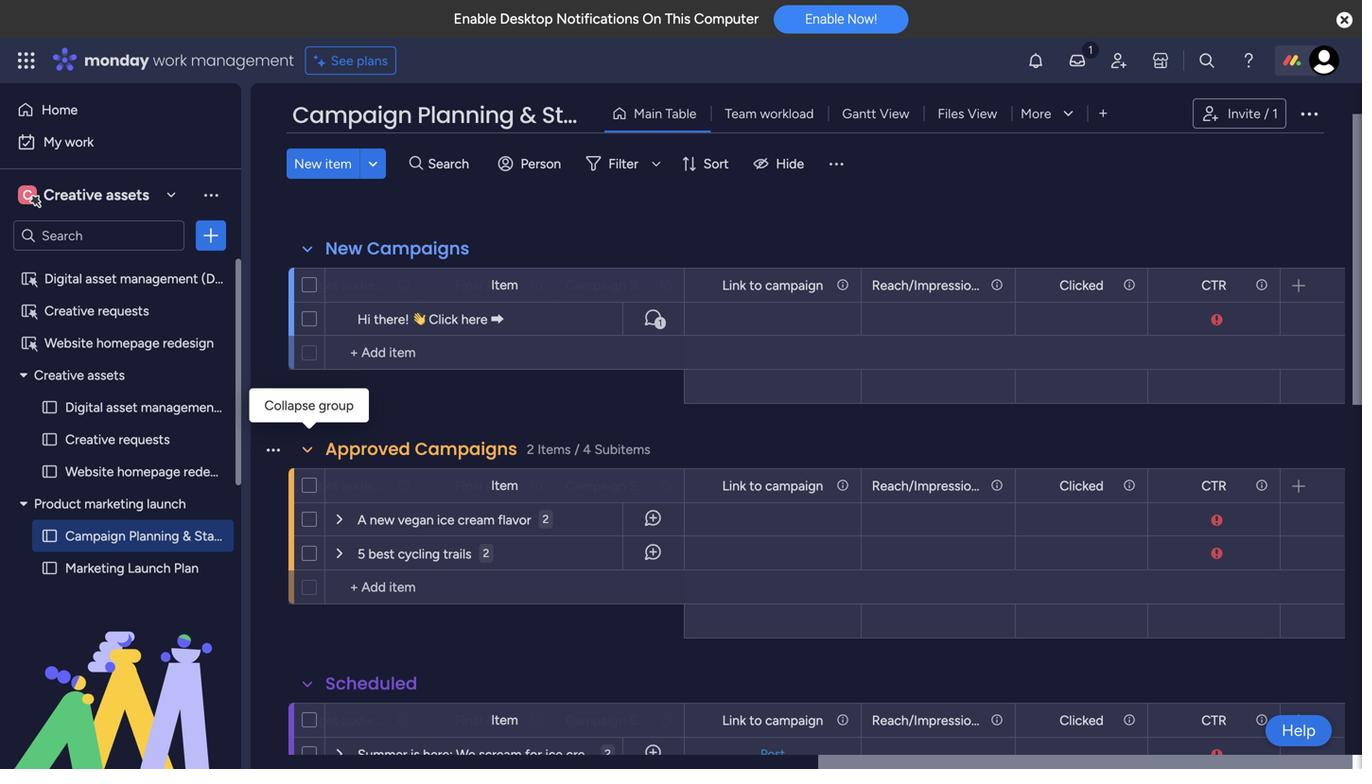 Task type: locate. For each thing, give the bounding box(es) containing it.
campaign planning & status up launch
[[65, 528, 233, 544]]

1 horizontal spatial work
[[153, 50, 187, 71]]

3 campaign status from the top
[[566, 712, 668, 729]]

4 public board image from the top
[[41, 527, 59, 545]]

final asset up ➡️
[[455, 277, 519, 293]]

caret down image for product marketing launch
[[20, 497, 27, 510]]

Final Asset field
[[451, 275, 524, 296], [451, 475, 524, 496], [451, 710, 524, 731]]

1 vertical spatial planning
[[129, 528, 179, 544]]

gantt view button
[[828, 98, 924, 129]]

2 clicked from the top
[[1060, 478, 1104, 494]]

Search in workspace field
[[40, 225, 158, 246]]

0 vertical spatial work
[[153, 50, 187, 71]]

view right 'files'
[[968, 105, 998, 122]]

public board image
[[41, 398, 59, 416], [41, 430, 59, 448], [41, 463, 59, 481], [41, 527, 59, 545], [41, 559, 59, 577]]

2 target audience field from the top
[[296, 475, 396, 496]]

campaigns inside approved campaigns field
[[415, 437, 518, 461]]

2 right the for
[[605, 747, 611, 761]]

Campaign Status field
[[561, 275, 668, 296], [561, 475, 668, 496], [561, 710, 668, 731]]

Clicked field
[[1055, 275, 1109, 296], [1055, 475, 1109, 496], [1055, 710, 1109, 731]]

enable left the desktop at the top of the page
[[454, 10, 497, 27]]

monday work management
[[84, 50, 294, 71]]

1 vertical spatial target audience
[[301, 478, 396, 494]]

item up ➡️
[[491, 277, 518, 293]]

parents up women 30-60
[[337, 512, 375, 526]]

planning inside field
[[417, 99, 514, 131]]

creative assets inside workspace selection element
[[44, 186, 149, 204]]

target audience field up the hi
[[296, 275, 396, 296]]

0 vertical spatial final asset field
[[451, 275, 524, 296]]

1 target audience field from the top
[[296, 275, 396, 296]]

list box containing digital asset management (dam)
[[0, 259, 261, 709]]

invite
[[1228, 105, 1261, 122]]

asset up flavor
[[486, 478, 519, 494]]

2 vertical spatial target audience
[[301, 712, 396, 729]]

hi
[[358, 311, 371, 327]]

website
[[44, 335, 93, 351], [65, 464, 114, 480]]

work for my
[[65, 134, 94, 150]]

final asset field up summer is here: we scream for ice cream 2
[[451, 710, 524, 731]]

1 target from the top
[[301, 277, 339, 293]]

target
[[301, 277, 339, 293], [301, 478, 339, 494], [301, 712, 339, 729]]

creative assets
[[44, 186, 149, 204], [34, 367, 125, 383]]

campaigns inside new campaigns field
[[367, 237, 470, 261]]

1 vertical spatial website
[[65, 464, 114, 480]]

1 vertical spatial reach/impressions field
[[868, 475, 985, 496]]

5 best cycling trails
[[358, 546, 472, 562]]

final asset up flavor
[[455, 478, 519, 494]]

2 vertical spatial asset
[[486, 712, 519, 729]]

3 final asset field from the top
[[451, 710, 524, 731]]

1 final from the top
[[455, 277, 483, 293]]

reach/impressions field for new campaigns
[[868, 275, 985, 296]]

Campaign Planning & Status field
[[288, 99, 612, 132]]

0 vertical spatial target audience
[[301, 277, 396, 293]]

1 horizontal spatial enable
[[805, 11, 844, 27]]

for
[[525, 746, 542, 763]]

assets inside workspace selection element
[[106, 186, 149, 204]]

New Campaigns field
[[321, 237, 474, 261]]

+ add item text field down trails
[[335, 576, 676, 599]]

2 public board image from the top
[[41, 430, 59, 448]]

0 horizontal spatial 2 button
[[479, 536, 493, 571]]

campaign for 3rd campaign status field from the top
[[566, 712, 626, 729]]

2 caret down image from the top
[[20, 497, 27, 510]]

cream right the for
[[566, 746, 603, 763]]

link to campaign for 1st link to campaign field from the top
[[723, 277, 823, 293]]

1 audience from the top
[[342, 277, 396, 293]]

0 vertical spatial to
[[750, 277, 762, 293]]

my work option
[[11, 127, 230, 157]]

status
[[542, 99, 612, 131], [629, 277, 668, 293], [629, 478, 668, 494], [194, 528, 233, 544], [629, 712, 668, 729]]

public board under template workspace image
[[20, 302, 38, 320], [20, 334, 38, 352]]

team workload button
[[711, 98, 828, 129]]

target audience up the a
[[301, 478, 396, 494]]

3 campaign status field from the top
[[561, 710, 668, 731]]

0 horizontal spatial enable
[[454, 10, 497, 27]]

0 horizontal spatial approved
[[325, 437, 410, 461]]

0 vertical spatial cream
[[458, 512, 495, 528]]

final asset
[[455, 277, 519, 293], [455, 478, 519, 494], [455, 712, 519, 729]]

1 vertical spatial + add item text field
[[335, 576, 676, 599]]

creative requests up marketing
[[65, 431, 170, 448]]

digital asset management (dam)
[[44, 271, 240, 287], [65, 399, 261, 415]]

1 vertical spatial ice
[[545, 746, 563, 763]]

enable now!
[[805, 11, 877, 27]]

website homepage redesign
[[44, 335, 214, 351], [65, 464, 235, 480]]

3 target audience field from the top
[[296, 710, 396, 731]]

1 horizontal spatial ice
[[545, 746, 563, 763]]

target up women
[[301, 478, 339, 494]]

3 final asset from the top
[[455, 712, 519, 729]]

target audience
[[301, 277, 396, 293], [301, 478, 396, 494], [301, 712, 396, 729]]

to for 1st link to campaign field from the bottom
[[750, 712, 762, 729]]

2 vertical spatial campaign status
[[566, 712, 668, 729]]

vegan
[[398, 512, 434, 528]]

2 vertical spatial final asset field
[[451, 710, 524, 731]]

1 vertical spatial creative requests
[[65, 431, 170, 448]]

plan
[[174, 560, 199, 576]]

2 link to campaign from the top
[[723, 478, 823, 494]]

final up here
[[455, 277, 483, 293]]

audience up the hi
[[342, 277, 396, 293]]

0 vertical spatial assets
[[106, 186, 149, 204]]

now!
[[848, 11, 877, 27]]

2 target from the top
[[301, 478, 339, 494]]

digital
[[44, 271, 82, 287], [65, 399, 103, 415]]

option
[[0, 262, 241, 265]]

2 target audience from the top
[[301, 478, 396, 494]]

ice right vegan on the bottom of the page
[[437, 512, 455, 528]]

0 vertical spatial campaign
[[765, 277, 823, 293]]

list box
[[0, 259, 261, 709]]

my work
[[44, 134, 94, 150]]

3 asset from the top
[[486, 712, 519, 729]]

ice right the for
[[545, 746, 563, 763]]

audience up the a
[[342, 478, 396, 494]]

2 link from the top
[[723, 478, 746, 494]]

+ add item text field down ➡️
[[335, 342, 676, 364]]

3 link to campaign from the top
[[723, 712, 823, 729]]

$70 sum
[[234, 609, 257, 636]]

final asset for scheduled
[[455, 712, 519, 729]]

link
[[723, 277, 746, 293], [723, 478, 746, 494], [723, 712, 746, 729]]

arrow down image
[[645, 152, 668, 175]]

3 public board image from the top
[[41, 463, 59, 481]]

this
[[665, 10, 691, 27]]

digital for public board image associated with digital asset management (dam)
[[65, 399, 103, 415]]

2 button right flavor
[[539, 502, 553, 536]]

2 + add item text field from the top
[[335, 576, 676, 599]]

1 vertical spatial link to campaign
[[723, 478, 823, 494]]

CTR field
[[1197, 275, 1232, 296], [1197, 475, 1232, 496], [1197, 710, 1232, 731]]

2 right trails
[[483, 546, 489, 560]]

2 button right the for
[[601, 737, 615, 769]]

2 right flavor
[[543, 512, 549, 526]]

creative inside workspace selection element
[[44, 186, 102, 204]]

1 final asset field from the top
[[451, 275, 524, 296]]

2 reach/impressions from the top
[[872, 478, 985, 494]]

public board under template workspace image for creative requests
[[20, 302, 38, 320]]

0 vertical spatial final
[[455, 277, 483, 293]]

help
[[1282, 721, 1316, 740]]

target audience for new
[[301, 277, 396, 293]]

0 vertical spatial target audience field
[[296, 275, 396, 296]]

audience for new
[[342, 277, 396, 293]]

0 vertical spatial link to campaign field
[[718, 275, 828, 296]]

1 asset from the top
[[486, 277, 519, 293]]

planning up launch
[[129, 528, 179, 544]]

2 vertical spatial campaign
[[765, 712, 823, 729]]

0 vertical spatial campaign status field
[[561, 275, 668, 296]]

assets
[[106, 186, 149, 204], [87, 367, 125, 383]]

sort
[[704, 156, 729, 172]]

target down scheduled field
[[301, 712, 339, 729]]

3 ctr field from the top
[[1197, 710, 1232, 731]]

3 campaign from the top
[[765, 712, 823, 729]]

link for 1st link to campaign field from the top
[[723, 277, 746, 293]]

1 ctr from the top
[[1202, 277, 1227, 293]]

a new vegan ice cream flavor
[[358, 512, 531, 528]]

desktop
[[500, 10, 553, 27]]

final asset field for scheduled
[[451, 710, 524, 731]]

audience down scheduled field
[[342, 712, 396, 729]]

view for gantt view
[[880, 105, 910, 122]]

1 inside button
[[1273, 105, 1278, 122]]

0 vertical spatial reach/impressions
[[872, 277, 985, 293]]

1 horizontal spatial 2
[[543, 512, 549, 526]]

2 for a new vegan ice cream flavor
[[543, 512, 549, 526]]

3 link to campaign field from the top
[[718, 710, 828, 731]]

1 enable from the left
[[454, 10, 497, 27]]

approved inside field
[[325, 437, 410, 461]]

2 item from the top
[[491, 477, 518, 493]]

3 clicked from the top
[[1060, 712, 1104, 729]]

1 clicked field from the top
[[1055, 275, 1109, 296]]

campaign planning & status
[[292, 99, 612, 131], [65, 528, 233, 544]]

creative requests down search in workspace field
[[44, 303, 149, 319]]

help button
[[1266, 715, 1332, 746]]

0 vertical spatial 1
[[1273, 105, 1278, 122]]

campaign planning & status inside list box
[[65, 528, 233, 544]]

2 asset from the top
[[486, 478, 519, 494]]

asset for scheduled
[[486, 712, 519, 729]]

1 vertical spatial item
[[491, 477, 518, 493]]

final up the a new vegan ice cream flavor
[[455, 478, 483, 494]]

2 vertical spatial target audience field
[[296, 710, 396, 731]]

30-
[[361, 546, 379, 560]]

1 vertical spatial homepage
[[117, 464, 180, 480]]

campaign
[[765, 277, 823, 293], [765, 478, 823, 494], [765, 712, 823, 729]]

monday
[[84, 50, 149, 71]]

campaign inside campaign planning & status field
[[292, 99, 412, 131]]

target audience down scheduled field
[[301, 712, 396, 729]]

Scheduled field
[[321, 672, 422, 696]]

0 horizontal spatial &
[[183, 528, 191, 544]]

1 vertical spatial final
[[455, 478, 483, 494]]

approved campaigns
[[325, 437, 518, 461]]

final asset for approved campaigns
[[455, 478, 519, 494]]

2 vertical spatial ctr
[[1202, 712, 1227, 729]]

home link
[[11, 95, 230, 125]]

sum inside $70 sum
[[235, 622, 256, 636]]

2 link to campaign field from the top
[[718, 475, 828, 496]]

2 vertical spatial 2
[[605, 747, 611, 761]]

management
[[191, 50, 294, 71], [120, 271, 198, 287], [141, 399, 219, 415]]

digital for public board under template workspace icon
[[44, 271, 82, 287]]

public board image for campaign planning & status
[[41, 527, 59, 545]]

redesign
[[163, 335, 214, 351], [184, 464, 235, 480]]

requests
[[98, 303, 149, 319], [119, 431, 170, 448]]

3 target from the top
[[301, 712, 339, 729]]

Reach/Impressions field
[[868, 275, 985, 296], [868, 475, 985, 496], [868, 710, 985, 731]]

& up "person" popup button
[[520, 99, 536, 131]]

1 reach/impressions from the top
[[872, 277, 985, 293]]

requests up launch
[[119, 431, 170, 448]]

website homepage redesign for public board under template workspace image corresponding to website homepage redesign
[[44, 335, 214, 351]]

& up plan
[[183, 528, 191, 544]]

on
[[643, 10, 662, 27]]

workspace selection element
[[18, 184, 152, 208]]

2 campaign from the top
[[765, 478, 823, 494]]

1 caret down image from the top
[[20, 369, 27, 382]]

target audience field for new
[[296, 275, 396, 296]]

column information image
[[835, 278, 851, 293], [990, 278, 1005, 293], [529, 478, 544, 493], [990, 478, 1005, 493], [1122, 478, 1137, 493], [1255, 478, 1270, 493], [529, 713, 544, 728], [835, 713, 851, 728], [990, 713, 1005, 728], [1255, 713, 1270, 728]]

view right gantt
[[880, 105, 910, 122]]

item
[[491, 277, 518, 293], [491, 477, 518, 493], [491, 712, 518, 728]]

link to campaign
[[723, 277, 823, 293], [723, 478, 823, 494], [723, 712, 823, 729]]

0 vertical spatial website homepage redesign
[[44, 335, 214, 351]]

2 button for a new vegan ice cream flavor
[[539, 502, 553, 536]]

2 vertical spatial audience
[[342, 712, 396, 729]]

$50
[[235, 546, 256, 561]]

link to campaign for 1st link to campaign field from the bottom
[[723, 712, 823, 729]]

1 vertical spatial caret down image
[[20, 497, 27, 510]]

final asset field up ➡️
[[451, 275, 524, 296]]

1 vertical spatial campaign status field
[[561, 475, 668, 496]]

final
[[455, 277, 483, 293], [455, 478, 483, 494], [455, 712, 483, 729]]

1 horizontal spatial cream
[[566, 746, 603, 763]]

asset
[[85, 271, 117, 287], [106, 399, 138, 415]]

work
[[153, 50, 187, 71], [65, 134, 94, 150]]

files view
[[938, 105, 998, 122]]

1 vertical spatial 1
[[658, 317, 662, 329]]

1 to from the top
[[750, 277, 762, 293]]

1 target audience from the top
[[301, 277, 396, 293]]

2 vertical spatial final asset
[[455, 712, 519, 729]]

cream
[[458, 512, 495, 528], [566, 746, 603, 763]]

2 final asset from the top
[[455, 478, 519, 494]]

campaigns up the a new vegan ice cream flavor
[[415, 437, 518, 461]]

final up we
[[455, 712, 483, 729]]

2 vertical spatial clicked
[[1060, 712, 1104, 729]]

approved for approved
[[591, 511, 649, 527]]

new
[[370, 512, 395, 528]]

2 vertical spatial link to campaign
[[723, 712, 823, 729]]

select product image
[[17, 51, 36, 70]]

scheduled right the for
[[588, 746, 651, 762]]

campaign
[[292, 99, 412, 131], [566, 277, 626, 293], [566, 478, 626, 494], [65, 528, 126, 544], [566, 712, 626, 729]]

1 view from the left
[[880, 105, 910, 122]]

2 public board under template workspace image from the top
[[20, 334, 38, 352]]

new up the hi
[[325, 237, 363, 261]]

0 vertical spatial new
[[294, 156, 322, 172]]

campaign planning & status up search field
[[292, 99, 612, 131]]

1 horizontal spatial planning
[[417, 99, 514, 131]]

0 vertical spatial link to campaign
[[723, 277, 823, 293]]

0 vertical spatial ctr
[[1202, 277, 1227, 293]]

work inside option
[[65, 134, 94, 150]]

dapulse close image
[[1337, 11, 1353, 30]]

item up flavor
[[491, 477, 518, 493]]

planning up search field
[[417, 99, 514, 131]]

1 vertical spatial 2
[[483, 546, 489, 560]]

enable inside button
[[805, 11, 844, 27]]

campaign for campaign planning & status field
[[292, 99, 412, 131]]

2 view from the left
[[968, 105, 998, 122]]

cream left flavor
[[458, 512, 495, 528]]

3 final from the top
[[455, 712, 483, 729]]

Approved Campaigns field
[[321, 437, 522, 462]]

2 button right trails
[[479, 536, 493, 571]]

campaign for first campaign status field from the top of the page
[[566, 277, 626, 293]]

new left item
[[294, 156, 322, 172]]

1 parents from the top
[[337, 512, 375, 526]]

final for scheduled
[[455, 712, 483, 729]]

ctr
[[1202, 277, 1227, 293], [1202, 478, 1227, 494], [1202, 712, 1227, 729]]

1 campaign from the top
[[765, 277, 823, 293]]

link to campaign for second link to campaign field from the top of the page
[[723, 478, 823, 494]]

0 vertical spatial campaign status
[[566, 277, 668, 293]]

(dam) down $0 on the left of the page
[[222, 399, 261, 415]]

0 vertical spatial creative requests
[[44, 303, 149, 319]]

caret down image
[[20, 369, 27, 382], [20, 497, 27, 510]]

1 link from the top
[[723, 277, 746, 293]]

0 vertical spatial clicked
[[1060, 277, 1104, 293]]

notifications image
[[1027, 51, 1045, 70]]

new inside field
[[325, 237, 363, 261]]

0 vertical spatial management
[[191, 50, 294, 71]]

ice
[[437, 512, 455, 528], [545, 746, 563, 763]]

0 horizontal spatial 2
[[483, 546, 489, 560]]

0 vertical spatial asset
[[486, 277, 519, 293]]

menu image
[[827, 154, 846, 173]]

&
[[520, 99, 536, 131], [183, 528, 191, 544]]

3 to from the top
[[750, 712, 762, 729]]

public board image for website homepage redesign
[[41, 463, 59, 481]]

campaigns up 👋
[[367, 237, 470, 261]]

0 vertical spatial homepage
[[96, 335, 160, 351]]

(dam) down options icon
[[201, 271, 240, 287]]

target down new campaigns field
[[301, 277, 339, 293]]

to for second link to campaign field from the top of the page
[[750, 478, 762, 494]]

Target audience field
[[296, 275, 396, 296], [296, 475, 396, 496], [296, 710, 396, 731]]

2 vertical spatial target
[[301, 712, 339, 729]]

item up scream
[[491, 712, 518, 728]]

$0 sum
[[235, 375, 256, 401]]

0 vertical spatial item
[[491, 277, 518, 293]]

3 link from the top
[[723, 712, 746, 729]]

1 public board under template workspace image from the top
[[20, 302, 38, 320]]

1 clicked from the top
[[1060, 277, 1104, 293]]

2 final from the top
[[455, 478, 483, 494]]

1 final asset from the top
[[455, 277, 519, 293]]

1 reach/impressions field from the top
[[868, 275, 985, 296]]

2 vertical spatial to
[[750, 712, 762, 729]]

3 reach/impressions field from the top
[[868, 710, 985, 731]]

None field
[[207, 275, 259, 296], [207, 475, 259, 496], [207, 710, 259, 731], [207, 275, 259, 296], [207, 475, 259, 496], [207, 710, 259, 731]]

campaign status
[[566, 277, 668, 293], [566, 478, 668, 494], [566, 712, 668, 729]]

new for new item
[[294, 156, 322, 172]]

1 item from the top
[[491, 277, 518, 293]]

asset up scream
[[486, 712, 519, 729]]

new inside 'button'
[[294, 156, 322, 172]]

final asset up summer is here: we scream for ice cream 2
[[455, 712, 519, 729]]

enable for enable desktop notifications on this computer
[[454, 10, 497, 27]]

0 vertical spatial campaigns
[[367, 237, 470, 261]]

2 final asset field from the top
[[451, 475, 524, 496]]

marketing launch plan
[[65, 560, 199, 576]]

1 vertical spatial scheduled
[[588, 746, 651, 762]]

1 public board image from the top
[[41, 398, 59, 416]]

work right my
[[65, 134, 94, 150]]

target audience up the hi
[[301, 277, 396, 293]]

monday marketplace image
[[1151, 51, 1170, 70]]

+ Add item text field
[[335, 342, 676, 364], [335, 576, 676, 599]]

campaign for 1st link to campaign field from the top
[[765, 277, 823, 293]]

1 vertical spatial link to campaign field
[[718, 475, 828, 496]]

0 horizontal spatial scheduled
[[325, 672, 418, 696]]

target audience field up the a
[[296, 475, 396, 496]]

0 vertical spatial campaign planning & status
[[292, 99, 612, 131]]

1 horizontal spatial view
[[968, 105, 998, 122]]

status for 3rd campaign status field from the top
[[629, 712, 668, 729]]

1 vertical spatial ctr
[[1202, 478, 1227, 494]]

1 vertical spatial clicked field
[[1055, 475, 1109, 496]]

requests down search in workspace field
[[98, 303, 149, 319]]

2 reach/impressions field from the top
[[868, 475, 985, 496]]

2 vertical spatial ctr field
[[1197, 710, 1232, 731]]

team workload
[[725, 105, 814, 122]]

0 vertical spatial + add item text field
[[335, 342, 676, 364]]

new for new campaigns
[[325, 237, 363, 261]]

3 clicked field from the top
[[1055, 710, 1109, 731]]

1 ctr field from the top
[[1197, 275, 1232, 296]]

0 vertical spatial approved
[[325, 437, 410, 461]]

1 vertical spatial assets
[[87, 367, 125, 383]]

2 to from the top
[[750, 478, 762, 494]]

1 vertical spatial target audience field
[[296, 475, 396, 496]]

1 vertical spatial asset
[[486, 478, 519, 494]]

view
[[880, 105, 910, 122], [968, 105, 998, 122]]

3 audience from the top
[[342, 712, 396, 729]]

1 horizontal spatial new
[[325, 237, 363, 261]]

enable left now!
[[805, 11, 844, 27]]

2 vertical spatial item
[[491, 712, 518, 728]]

hide
[[776, 156, 804, 172]]

0 vertical spatial target
[[301, 277, 339, 293]]

dapulse info image
[[1212, 313, 1223, 327], [1212, 514, 1223, 527], [1212, 547, 1223, 561], [1212, 748, 1223, 762]]

Search field
[[423, 150, 480, 177]]

2 enable from the left
[[805, 11, 844, 27]]

5 public board image from the top
[[41, 559, 59, 577]]

$70
[[234, 609, 257, 625]]

1 vertical spatial &
[[183, 528, 191, 544]]

Link to campaign field
[[718, 275, 828, 296], [718, 475, 828, 496], [718, 710, 828, 731]]

work right monday
[[153, 50, 187, 71]]

0 vertical spatial clicked field
[[1055, 275, 1109, 296]]

1 vertical spatial final asset
[[455, 478, 519, 494]]

1 vertical spatial public board under template workspace image
[[20, 334, 38, 352]]

1 vertical spatial final asset field
[[451, 475, 524, 496]]

digital asset management (dam) down search in workspace field
[[44, 271, 240, 287]]

0 vertical spatial digital asset management (dam)
[[44, 271, 240, 287]]

scheduled up summer
[[325, 672, 418, 696]]

column information image
[[396, 278, 412, 293], [529, 278, 544, 293], [658, 278, 674, 293], [1122, 278, 1137, 293], [1255, 278, 1270, 293], [396, 478, 412, 493], [658, 478, 674, 493], [835, 478, 851, 493], [396, 713, 412, 728], [658, 713, 674, 728], [1122, 713, 1137, 728]]

options image
[[1298, 102, 1321, 125]]

0 vertical spatial planning
[[417, 99, 514, 131]]

1 link to campaign from the top
[[723, 277, 823, 293]]

1 vertical spatial digital
[[65, 399, 103, 415]]

0 horizontal spatial campaign planning & status
[[65, 528, 233, 544]]

2 campaign status field from the top
[[561, 475, 668, 496]]

target audience field down scheduled field
[[296, 710, 396, 731]]

campaigns
[[367, 237, 470, 261], [415, 437, 518, 461]]

parents left is in the bottom of the page
[[337, 747, 375, 761]]

asset up ➡️
[[486, 277, 519, 293]]

0 vertical spatial digital
[[44, 271, 82, 287]]

1 vertical spatial work
[[65, 134, 94, 150]]

2 clicked field from the top
[[1055, 475, 1109, 496]]

files
[[938, 105, 965, 122]]

item for new campaigns
[[491, 277, 518, 293]]

0 vertical spatial (dam)
[[201, 271, 240, 287]]

(dam)
[[201, 271, 240, 287], [222, 399, 261, 415]]

3 item from the top
[[491, 712, 518, 728]]

add view image
[[1100, 107, 1107, 120]]

public board image for digital asset management (dam)
[[41, 398, 59, 416]]

1 horizontal spatial 1
[[1273, 105, 1278, 122]]

final asset field up flavor
[[451, 475, 524, 496]]

scheduled
[[325, 672, 418, 696], [588, 746, 651, 762]]

0 vertical spatial parents
[[337, 512, 375, 526]]

creative requests
[[44, 303, 149, 319], [65, 431, 170, 448]]

$20
[[235, 512, 256, 527]]

invite / 1
[[1228, 105, 1278, 122]]

digital asset management (dam) down $0 on the left of the page
[[65, 399, 261, 415]]

1 horizontal spatial 2 button
[[539, 502, 553, 536]]

creative assets inside list box
[[34, 367, 125, 383]]

2 audience from the top
[[342, 478, 396, 494]]

3 reach/impressions from the top
[[872, 712, 985, 729]]



Task type: vqa. For each thing, say whether or not it's contained in the screenshot.
Website to the bottom
yes



Task type: describe. For each thing, give the bounding box(es) containing it.
launch
[[128, 560, 171, 576]]

person button
[[491, 149, 573, 179]]

collapse
[[264, 397, 315, 413]]

help image
[[1239, 51, 1258, 70]]

campaigns for approved campaigns
[[415, 437, 518, 461]]

1 vertical spatial redesign
[[184, 464, 235, 480]]

2 button for 5 best cycling trails
[[479, 536, 493, 571]]

final asset for new campaigns
[[455, 277, 519, 293]]

workspace image
[[18, 184, 37, 205]]

status for first campaign status field from the top of the page
[[629, 277, 668, 293]]

2 inside summer is here: we scream for ice cream 2
[[605, 747, 611, 761]]

60
[[379, 546, 393, 560]]

2 parents from the top
[[337, 747, 375, 761]]

filter button
[[578, 149, 668, 179]]

product
[[34, 496, 81, 512]]

0 vertical spatial requests
[[98, 303, 149, 319]]

0 horizontal spatial ice
[[437, 512, 455, 528]]

table
[[666, 105, 697, 122]]

status for 2nd campaign status field
[[629, 478, 668, 494]]

marketing
[[65, 560, 124, 576]]

lottie animation image
[[0, 578, 241, 769]]

1 + add item text field from the top
[[335, 342, 676, 364]]

1 button
[[623, 302, 684, 336]]

2 dapulse info image from the top
[[1212, 514, 1223, 527]]

2 horizontal spatial 2 button
[[601, 737, 615, 769]]

sort button
[[673, 149, 740, 179]]

final asset field for new campaigns
[[451, 275, 524, 296]]

post
[[761, 746, 785, 762]]

campaign planning & status inside field
[[292, 99, 612, 131]]

2 campaign status from the top
[[566, 478, 668, 494]]

to for 1st link to campaign field from the top
[[750, 277, 762, 293]]

$25
[[235, 747, 256, 762]]

my work link
[[11, 127, 230, 157]]

3 ctr from the top
[[1202, 712, 1227, 729]]

campaign for 2nd campaign status field
[[566, 478, 626, 494]]

trails
[[443, 546, 472, 562]]

update feed image
[[1068, 51, 1087, 70]]

public board image for marketing launch plan
[[41, 559, 59, 577]]

plans
[[357, 53, 388, 69]]

new campaigns
[[325, 237, 470, 261]]

1 vertical spatial (dam)
[[222, 399, 261, 415]]

enable desktop notifications on this computer
[[454, 10, 759, 27]]

see plans button
[[305, 46, 397, 75]]

workload
[[760, 105, 814, 122]]

person
[[521, 156, 561, 172]]

/
[[1264, 105, 1269, 122]]

new item button
[[287, 149, 359, 179]]

public board under template workspace image for website homepage redesign
[[20, 334, 38, 352]]

we
[[456, 746, 476, 763]]

scheduled inside field
[[325, 672, 418, 696]]

status inside list box
[[194, 528, 233, 544]]

home option
[[11, 95, 230, 125]]

there!
[[374, 311, 409, 327]]

cycling
[[398, 546, 440, 562]]

group
[[319, 397, 354, 413]]

public board under template workspace image
[[20, 270, 38, 288]]

target audience for approved
[[301, 478, 396, 494]]

asset for approved campaigns
[[486, 478, 519, 494]]

3 dapulse info image from the top
[[1212, 547, 1223, 561]]

reach/impressions field for scheduled
[[868, 710, 985, 731]]

2 ctr field from the top
[[1197, 475, 1232, 496]]

reach/impressions for new campaigns
[[872, 277, 985, 293]]

main
[[634, 105, 662, 122]]

view for files view
[[968, 105, 998, 122]]

invite / 1 button
[[1193, 98, 1287, 129]]

1 inside "button"
[[658, 317, 662, 329]]

1 vertical spatial cream
[[566, 746, 603, 763]]

workspace options image
[[202, 185, 220, 204]]

target for new campaigns
[[301, 277, 339, 293]]

collapse group
[[264, 397, 354, 413]]

women
[[319, 546, 358, 560]]

0 horizontal spatial cream
[[458, 512, 495, 528]]

item for approved campaigns
[[491, 477, 518, 493]]

target audience field for approved
[[296, 475, 396, 496]]

main table button
[[605, 98, 711, 129]]

caret down image for creative assets
[[20, 369, 27, 382]]

launch
[[147, 496, 186, 512]]

public board image for creative requests
[[41, 430, 59, 448]]

clicked for third clicked field from the bottom
[[1060, 277, 1104, 293]]

product marketing launch
[[34, 496, 186, 512]]

computer
[[694, 10, 759, 27]]

assets inside list box
[[87, 367, 125, 383]]

work for monday
[[153, 50, 187, 71]]

see plans
[[331, 53, 388, 69]]

1 image
[[1082, 39, 1099, 60]]

enable for enable now!
[[805, 11, 844, 27]]

notifications
[[556, 10, 639, 27]]

scream
[[479, 746, 522, 763]]

summer is here: we scream for ice cream 2
[[358, 746, 611, 763]]

asset for new campaigns
[[486, 277, 519, 293]]

files view button
[[924, 98, 1012, 129]]

3 target audience from the top
[[301, 712, 396, 729]]

approved for approved campaigns
[[325, 437, 410, 461]]

1 campaign status field from the top
[[561, 275, 668, 296]]

v2 search image
[[409, 153, 423, 174]]

click
[[429, 311, 458, 327]]

team
[[725, 105, 757, 122]]

campaign inside list box
[[65, 528, 126, 544]]

$0
[[238, 375, 253, 391]]

audience for approved
[[342, 478, 396, 494]]

1 dapulse info image from the top
[[1212, 313, 1223, 327]]

invite members image
[[1110, 51, 1129, 70]]

clicked for first clicked field from the bottom of the page
[[1060, 712, 1104, 729]]

gantt view
[[842, 105, 910, 122]]

options image
[[202, 226, 220, 245]]

here:
[[423, 746, 453, 763]]

more button
[[1012, 98, 1087, 129]]

item for scheduled
[[491, 712, 518, 728]]

marketing
[[84, 496, 144, 512]]

& inside list box
[[183, 528, 191, 544]]

gantt
[[842, 105, 877, 122]]

item
[[325, 156, 352, 172]]

is
[[411, 746, 420, 763]]

final for approved campaigns
[[455, 478, 483, 494]]

enable now! button
[[774, 5, 909, 33]]

5
[[358, 546, 365, 562]]

hide button
[[746, 149, 816, 179]]

website homepage redesign for public board image corresponding to website homepage redesign
[[65, 464, 235, 480]]

filter
[[609, 156, 638, 172]]

clicked for 2nd clicked field from the bottom of the page
[[1060, 478, 1104, 494]]

final asset field for approved campaigns
[[451, 475, 524, 496]]

campaign for second link to campaign field from the top of the page
[[765, 478, 823, 494]]

new item
[[294, 156, 352, 172]]

john smith image
[[1309, 45, 1340, 76]]

0 vertical spatial redesign
[[163, 335, 214, 351]]

1 campaign status from the top
[[566, 277, 668, 293]]

angle down image
[[368, 157, 378, 171]]

campaigns for new campaigns
[[367, 237, 470, 261]]

a
[[358, 512, 367, 528]]

link for 1st link to campaign field from the bottom
[[723, 712, 746, 729]]

0 vertical spatial website
[[44, 335, 93, 351]]

campaign for 1st link to campaign field from the bottom
[[765, 712, 823, 729]]

link for second link to campaign field from the top of the page
[[723, 478, 746, 494]]

2 for 5 best cycling trails
[[483, 546, 489, 560]]

women 30-60
[[319, 546, 393, 560]]

my
[[44, 134, 62, 150]]

status inside campaign planning & status field
[[542, 99, 612, 131]]

home
[[42, 102, 78, 118]]

target for approved campaigns
[[301, 478, 339, 494]]

see
[[331, 53, 353, 69]]

flavor
[[498, 512, 531, 528]]

lottie animation element
[[0, 578, 241, 769]]

➡️
[[491, 311, 504, 327]]

final for new campaigns
[[455, 277, 483, 293]]

2 ctr from the top
[[1202, 478, 1227, 494]]

0 vertical spatial asset
[[85, 271, 117, 287]]

1 link to campaign field from the top
[[718, 275, 828, 296]]

1 vertical spatial management
[[120, 271, 198, 287]]

2 vertical spatial management
[[141, 399, 219, 415]]

best
[[369, 546, 395, 562]]

reach/impressions for scheduled
[[872, 712, 985, 729]]

search everything image
[[1198, 51, 1217, 70]]

1 vertical spatial asset
[[106, 399, 138, 415]]

1 vertical spatial digital asset management (dam)
[[65, 399, 261, 415]]

c
[[23, 187, 32, 203]]

4 dapulse info image from the top
[[1212, 748, 1223, 762]]

post link
[[757, 746, 789, 762]]

main table
[[634, 105, 697, 122]]

& inside field
[[520, 99, 536, 131]]

👋
[[412, 311, 426, 327]]

1 vertical spatial requests
[[119, 431, 170, 448]]



